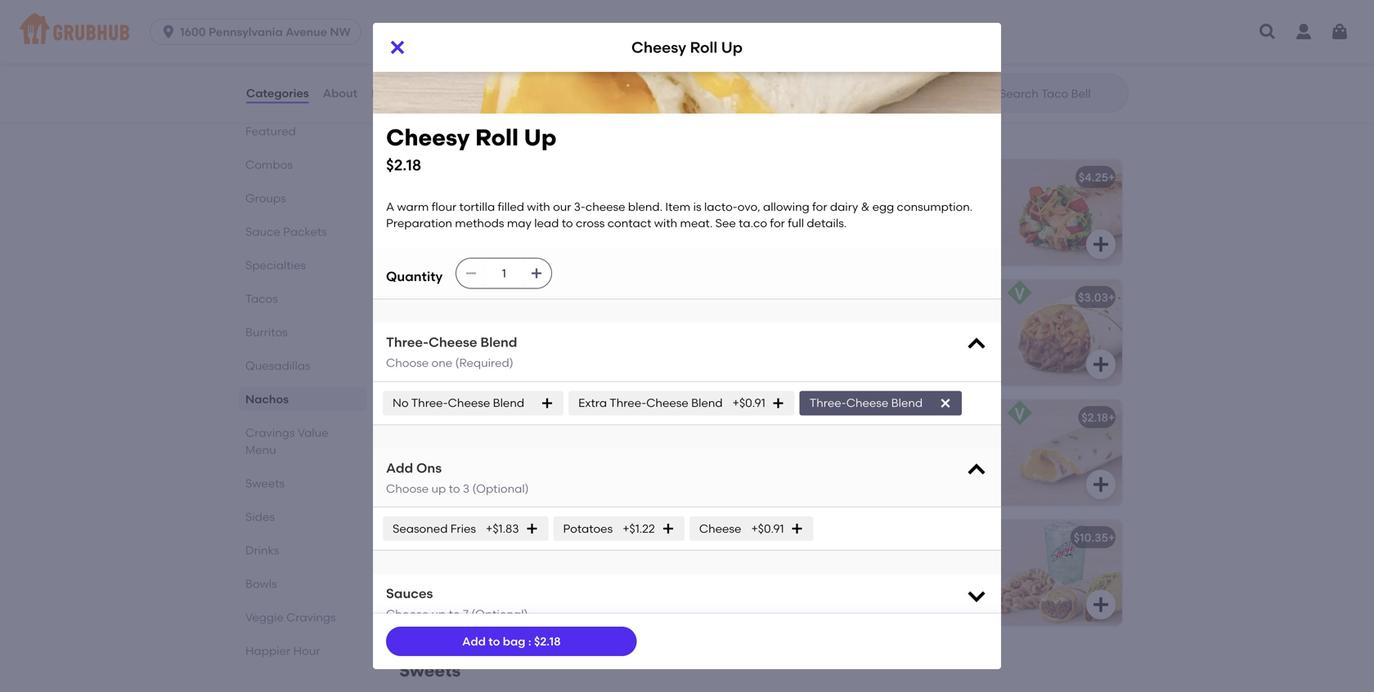 Task type: locate. For each thing, give the bounding box(es) containing it.
1 horizontal spatial menu
[[533, 121, 580, 142]]

0 horizontal spatial tortilla.
[[412, 380, 451, 394]]

2 horizontal spatial sauce,
[[866, 210, 903, 224]]

value down quesadillas
[[297, 426, 328, 440]]

up
[[721, 38, 743, 56], [524, 124, 557, 151], [847, 411, 863, 425]]

seasoned rice, seasoned beef, nacho cheese sauce, fiesta strips, three cheese blend, reduced fat sour cream wrapped in a warm tortilla.
[[412, 314, 608, 394]]

burrito for fiesta veggie burrito
[[491, 411, 529, 425]]

with up sauce
[[851, 14, 874, 28]]

real down details.
[[803, 243, 825, 257]]

tortilla inside a warm flour tortilla filled with our 3-cheese blend. item is lacto-ovo, allowing for dairy & egg consumption. preparation methods may lead to cross contact with meat. see ta.co for full details.
[[459, 200, 495, 214]]

0 vertical spatial up
[[431, 482, 446, 496]]

add inside 'add ons choose up to 3 (optional)'
[[386, 460, 413, 476]]

flour down tomatoes,
[[912, 260, 937, 274]]

0 vertical spatial up
[[721, 38, 743, 56]]

0 horizontal spatial cravings value menu
[[245, 426, 328, 457]]

a for a portion of crispy tortilla chips topped with warm nacho cheese sauce, refried beans, seasoned beef, ripe tomatoes and cool sour cream.
[[412, 14, 420, 28]]

0 vertical spatial nacho
[[779, 14, 816, 28]]

0 horizontal spatial nacho
[[516, 31, 552, 45]]

0 horizontal spatial real
[[530, 210, 551, 224]]

2 horizontal spatial up
[[847, 411, 863, 425]]

search icon image
[[973, 83, 993, 103]]

2 vertical spatial up
[[847, 411, 863, 425]]

1 vertical spatial $4.25
[[712, 291, 742, 305]]

tortilla. down tomatoes,
[[939, 260, 978, 274]]

spicy
[[412, 170, 443, 184]]

with inside crispy, puffed corn twists sprinkled with cinnamon and sugar.
[[412, 571, 435, 585]]

crispy up lead
[[545, 194, 577, 207]]

a inside grilled chicken, fiesta strips, avocado ranch sauce, creamy chipotle sauce, lettuce, tomatoes, and real shredded cheddar cheese wrapped inside a warm flour tortilla.
[[867, 260, 874, 274]]

0 horizontal spatial menu
[[245, 443, 276, 457]]

with down item
[[654, 216, 677, 230]]

nachos bellgrande® image
[[633, 0, 756, 87]]

(optional)
[[472, 482, 529, 496], [471, 608, 528, 622]]

0 vertical spatial value
[[481, 121, 529, 142]]

1 vertical spatial chipotle
[[412, 243, 457, 257]]

svg image
[[1258, 22, 1278, 42], [160, 24, 177, 40], [388, 38, 407, 57], [1091, 55, 1111, 75], [725, 235, 744, 254], [1091, 235, 1111, 254], [530, 267, 543, 280], [965, 333, 988, 356], [772, 397, 785, 410], [939, 397, 952, 410], [965, 459, 988, 482], [525, 523, 539, 536], [791, 523, 804, 536], [965, 585, 988, 608], [725, 595, 744, 615]]

1 horizontal spatial creamy
[[905, 210, 948, 224]]

up left 7
[[431, 608, 446, 622]]

with up 'refried'
[[456, 31, 479, 45]]

0 vertical spatial fiesta
[[538, 330, 571, 344]]

three-cheese blend
[[809, 396, 923, 410]]

wrapped down blend,
[[482, 364, 532, 377]]

2 vertical spatial choose
[[386, 608, 429, 622]]

1 vertical spatial +$0.91
[[751, 522, 784, 536]]

0 horizontal spatial nacho
[[412, 330, 450, 344]]

1 vertical spatial sweets
[[399, 661, 461, 682]]

nacho left sauce
[[779, 31, 814, 45]]

1 of from the left
[[466, 14, 477, 28]]

$3.03
[[1078, 291, 1108, 305]]

(optional) inside sauces choose up to 7 (optional)
[[471, 608, 528, 622]]

wrapped left the inside
[[779, 260, 829, 274]]

1 horizontal spatial cravings value menu
[[399, 121, 580, 142]]

0 horizontal spatial up
[[524, 124, 557, 151]]

to left bag
[[488, 635, 500, 649]]

beefy up crunchy
[[838, 554, 869, 568]]

ovo,
[[738, 200, 760, 214]]

up
[[431, 482, 446, 496], [431, 608, 446, 622]]

sauce, down fiesta
[[866, 210, 903, 224]]

0 vertical spatial (optional)
[[472, 482, 529, 496]]

and left lead
[[508, 227, 530, 241]]

1 horizontal spatial nacho
[[779, 31, 814, 45]]

categories button
[[245, 64, 310, 123]]

warm up the preparation
[[397, 200, 429, 214]]

rice,
[[470, 314, 497, 328]]

fiesta
[[867, 194, 897, 207]]

fiesta up reduced
[[538, 330, 571, 344]]

sauces
[[386, 586, 433, 602]]

1 chips from the left
[[554, 14, 583, 28]]

fries
[[450, 522, 476, 536]]

warm up beans,
[[482, 31, 514, 45]]

drinks
[[245, 544, 279, 558]]

cheese down tomatoes,
[[933, 243, 973, 257]]

to left 7
[[449, 608, 460, 622]]

chipotle down avocado
[[779, 227, 824, 241]]

cheese left sauce
[[817, 31, 857, 45]]

cravings inside cravings value menu
[[245, 426, 295, 440]]

tortilla up bites,
[[451, 194, 487, 207]]

nacho inside a portion of crispy tortilla chips topped with warm nacho cheese sauce, refried beans, seasoned beef, ripe tomatoes and cool sour cream.
[[516, 31, 552, 45]]

svg image
[[1330, 22, 1350, 42], [725, 55, 744, 75], [465, 267, 478, 280], [1091, 355, 1111, 374], [541, 397, 554, 410], [1091, 475, 1111, 495], [662, 523, 675, 536], [1091, 595, 1111, 615]]

2 vertical spatial sauce,
[[827, 227, 863, 241]]

up inside sauces choose up to 7 (optional)
[[431, 608, 446, 622]]

shredded inside grilled chicken, fiesta strips, avocado ranch sauce, creamy chipotle sauce, lettuce, tomatoes, and real shredded cheddar cheese wrapped inside a warm flour tortilla.
[[827, 243, 880, 257]]

tortilla up beans,
[[515, 14, 551, 28]]

+
[[1108, 170, 1115, 184], [742, 291, 749, 305], [1108, 291, 1115, 305], [742, 411, 749, 425], [1108, 411, 1115, 425], [1108, 531, 1115, 545]]

cheddar down potato
[[412, 227, 460, 241]]

with up lead
[[527, 200, 550, 214]]

cravings down the nachos
[[245, 426, 295, 440]]

sides
[[245, 510, 275, 524]]

1 horizontal spatial chips
[[819, 14, 848, 28]]

tortilla. inside the seasoned rice, seasoned beef, nacho cheese sauce, fiesta strips, three cheese blend, reduced fat sour cream wrapped in a warm tortilla.
[[412, 380, 451, 394]]

1 horizontal spatial for
[[812, 200, 827, 214]]

warm inside the 'nacho chips with a side of warm nacho cheese sauce for dipping.'
[[926, 14, 958, 28]]

chicken,
[[818, 194, 864, 207]]

for down side
[[896, 31, 911, 45]]

veggie cravings
[[245, 611, 336, 625]]

ranch
[[831, 210, 863, 224]]

menu up the taco
[[533, 121, 580, 142]]

1 vertical spatial up
[[431, 608, 446, 622]]

real inside grilled chicken, fiesta strips, avocado ranch sauce, creamy chipotle sauce, lettuce, tomatoes, and real shredded cheddar cheese wrapped inside a warm flour tortilla.
[[803, 243, 825, 257]]

and down full at the top right
[[779, 243, 801, 257]]

beefy down the quantity
[[412, 291, 444, 305]]

grilled
[[779, 194, 815, 207]]

2 up from the top
[[431, 608, 446, 622]]

cheesy
[[631, 38, 686, 56], [386, 124, 470, 151], [779, 291, 820, 305], [779, 411, 820, 425]]

cheesy up spicy
[[386, 124, 470, 151]]

beefy inside includes a beefy 5-layer burrito, regular crunchy taco, cinnamon twists, and a large fountain drink.
[[838, 554, 869, 568]]

nacho up seasoned
[[516, 31, 552, 45]]

warm inside a warm flour tortilla filled with our 3-cheese blend. item is lacto-ovo, allowing for dairy & egg consumption. preparation methods may lead to cross contact with meat. see ta.co for full details.
[[397, 200, 429, 214]]

0 vertical spatial lettuce,
[[485, 210, 527, 224]]

sprinkled
[[554, 554, 604, 568]]

0 horizontal spatial cinnamon
[[412, 531, 471, 545]]

real left the our
[[530, 210, 551, 224]]

tomatoes,
[[910, 227, 967, 241]]

to left 3
[[449, 482, 460, 496]]

cheese inside a warm flour tortilla filled with our 3-cheese blend. item is lacto-ovo, allowing for dairy & egg consumption. preparation methods may lead to cross contact with meat. see ta.co for full details.
[[585, 200, 625, 214]]

shredded left contact
[[554, 210, 607, 224]]

cravings up hour
[[286, 611, 336, 625]]

a up sauce
[[877, 14, 885, 28]]

add to bag : $2.18
[[462, 635, 561, 649]]

0 vertical spatial cheddar
[[412, 227, 460, 241]]

0 vertical spatial chipotle
[[779, 227, 824, 241]]

chips inside a portion of crispy tortilla chips topped with warm nacho cheese sauce, refried beans, seasoned beef, ripe tomatoes and cool sour cream.
[[554, 14, 583, 28]]

with down the taco
[[519, 194, 542, 207]]

a for a warm flour tortilla filled with our 3-cheese blend. item is lacto-ovo, allowing for dairy & egg consumption. preparation methods may lead to cross contact with meat. see ta.co for full details.
[[386, 200, 394, 214]]

a right in
[[547, 364, 555, 377]]

cheesy bean and rice burrito
[[779, 291, 945, 305]]

for
[[896, 31, 911, 45], [812, 200, 827, 214], [770, 216, 785, 230]]

puffed
[[453, 554, 489, 568]]

spicy potato soft taco image
[[633, 159, 756, 266]]

1 vertical spatial add
[[462, 635, 486, 649]]

1 vertical spatial roll
[[475, 124, 518, 151]]

potato
[[412, 210, 450, 224]]

blend,
[[492, 347, 526, 361]]

creamy down 'strips,'
[[905, 210, 948, 224]]

sauce, down ranch
[[827, 227, 863, 241]]

3-
[[574, 200, 585, 214]]

crispy inside a portion of crispy tortilla chips topped with warm nacho cheese sauce, refried beans, seasoned beef, ripe tomatoes and cool sour cream.
[[480, 14, 513, 28]]

cheesy roll up
[[631, 38, 743, 56], [779, 411, 863, 425]]

1 vertical spatial real
[[803, 243, 825, 257]]

nacho inside the seasoned rice, seasoned beef, nacho cheese sauce, fiesta strips, three cheese blend, reduced fat sour cream wrapped in a warm tortilla.
[[412, 330, 450, 344]]

$3.03 +
[[1078, 291, 1115, 305]]

2 nacho from the left
[[779, 31, 814, 45]]

1 vertical spatial cinnamon
[[904, 571, 962, 585]]

1 vertical spatial choose
[[386, 482, 429, 496]]

1 choose from the top
[[386, 356, 429, 370]]

1 horizontal spatial roll
[[690, 38, 718, 56]]

1 horizontal spatial beefy
[[838, 554, 869, 568]]

0 horizontal spatial sauce,
[[412, 48, 449, 62]]

crispy up beans,
[[480, 14, 513, 28]]

to inside 'add ons choose up to 3 (optional)'
[[449, 482, 460, 496]]

1 horizontal spatial shredded
[[827, 243, 880, 257]]

cheese inside grilled chicken, fiesta strips, avocado ranch sauce, creamy chipotle sauce, lettuce, tomatoes, and real shredded cheddar cheese wrapped inside a warm flour tortilla.
[[933, 243, 973, 257]]

nacho chips with a side of warm nacho cheese sauce for dipping. button
[[769, 0, 1122, 87]]

pennsylvania
[[209, 25, 283, 39]]

specialties
[[245, 258, 306, 272]]

blend
[[480, 334, 517, 350], [493, 396, 524, 410], [691, 396, 723, 410], [891, 396, 923, 410]]

$4.25 +
[[1079, 170, 1115, 184], [712, 291, 749, 305], [712, 411, 749, 425]]

a inside 'a flour tortilla filled with crispy potato bites, lettuce, real shredded cheddar cheese, and creamy chipotle sauce.'
[[412, 194, 420, 207]]

flour inside grilled chicken, fiesta strips, avocado ranch sauce, creamy chipotle sauce, lettuce, tomatoes, and real shredded cheddar cheese wrapped inside a warm flour tortilla.
[[912, 260, 937, 274]]

1 vertical spatial shredded
[[827, 243, 880, 257]]

1 horizontal spatial tortilla.
[[939, 260, 978, 274]]

2 vertical spatial cravings
[[286, 611, 336, 625]]

0 horizontal spatial chips
[[554, 14, 583, 28]]

includes a beefy 5-layer burrito, regular crunchy taco, cinnamon twists, and a large fountain drink.
[[779, 554, 967, 601]]

to inside sauces choose up to 7 (optional)
[[449, 608, 460, 622]]

lettuce, down egg
[[866, 227, 908, 241]]

and inside a portion of crispy tortilla chips topped with warm nacho cheese sauce, refried beans, seasoned beef, ripe tomatoes and cool sour cream.
[[493, 64, 515, 78]]

2 vertical spatial $4.25 +
[[712, 411, 749, 425]]

is
[[693, 200, 701, 214]]

svg image inside 1600 pennsylvania avenue nw "button"
[[160, 24, 177, 40]]

filled up may
[[498, 200, 524, 214]]

1 horizontal spatial cheesy roll up
[[779, 411, 863, 425]]

consumption.
[[897, 200, 973, 214]]

0 horizontal spatial value
[[297, 426, 328, 440]]

strips,
[[900, 194, 932, 207]]

nacho
[[516, 31, 552, 45], [779, 31, 814, 45]]

fat
[[582, 347, 600, 361]]

choose down ons
[[386, 482, 429, 496]]

a portion of crispy tortilla chips topped with warm nacho cheese sauce, refried beans, seasoned beef, ripe tomatoes and cool sour cream.
[[412, 14, 614, 78]]

cheese inside the 'nacho chips with a side of warm nacho cheese sauce for dipping.'
[[817, 31, 857, 45]]

$10.35
[[1074, 531, 1108, 545]]

burritos
[[245, 326, 288, 339]]

+$0.91 for extra three-cheese blend
[[732, 396, 765, 410]]

0 horizontal spatial fiesta
[[412, 411, 446, 425]]

add for add to bag
[[462, 635, 486, 649]]

2 vertical spatial $4.25
[[712, 411, 742, 425]]

to down the our
[[562, 216, 573, 230]]

choose down sauces
[[386, 608, 429, 622]]

1 vertical spatial value
[[297, 426, 328, 440]]

a right the inside
[[867, 260, 874, 274]]

for inside the 'nacho chips with a side of warm nacho cheese sauce for dipping.'
[[896, 31, 911, 45]]

sweets down sauces choose up to 7 (optional)
[[399, 661, 461, 682]]

0 horizontal spatial cheddar
[[412, 227, 460, 241]]

0 vertical spatial beefy
[[412, 291, 444, 305]]

(optional) right 3
[[472, 482, 529, 496]]

happier
[[245, 644, 290, 658]]

0 vertical spatial crispy
[[480, 14, 513, 28]]

warm down fat
[[557, 364, 589, 377]]

one
[[431, 356, 452, 370]]

0 vertical spatial wrapped
[[779, 260, 829, 274]]

sour
[[412, 364, 437, 377]]

veggie down bowls
[[245, 611, 284, 625]]

1 horizontal spatial fiesta
[[538, 330, 571, 344]]

cheese
[[555, 31, 594, 45], [817, 31, 857, 45], [585, 200, 625, 214], [933, 243, 973, 257]]

2 vertical spatial for
[[770, 216, 785, 230]]

a down crunchy
[[842, 587, 850, 601]]

of right portion
[[466, 14, 477, 28]]

1 vertical spatial cravings value menu
[[245, 426, 328, 457]]

up down ons
[[431, 482, 446, 496]]

shredded up the inside
[[827, 243, 880, 257]]

extra
[[578, 396, 607, 410]]

$4.25 + for fiesta veggie burrito
[[712, 411, 749, 425]]

cravings up spicy
[[399, 121, 477, 142]]

fountain
[[887, 587, 934, 601]]

and down corn
[[497, 571, 519, 585]]

1 horizontal spatial up
[[721, 38, 743, 56]]

inside
[[832, 260, 864, 274]]

0 vertical spatial choose
[[386, 356, 429, 370]]

shredded inside 'a flour tortilla filled with crispy potato bites, lettuce, real shredded cheddar cheese, and creamy chipotle sauce.'
[[554, 210, 607, 224]]

Input item quantity number field
[[486, 259, 522, 288]]

seasoned for seasoned fries
[[393, 522, 448, 536]]

classic
[[779, 531, 820, 545]]

a
[[877, 14, 885, 28], [867, 260, 874, 274], [547, 364, 555, 377], [828, 554, 835, 568], [842, 587, 850, 601]]

burrito
[[474, 291, 512, 305], [907, 291, 945, 305], [491, 411, 529, 425]]

a inside a portion of crispy tortilla chips topped with warm nacho cheese sauce, refried beans, seasoned beef, ripe tomatoes and cool sour cream.
[[412, 14, 420, 28]]

a up topped at the top of the page
[[412, 14, 420, 28]]

groups
[[245, 191, 286, 205]]

0 vertical spatial tortilla.
[[939, 260, 978, 274]]

1 horizontal spatial of
[[913, 14, 924, 28]]

contact
[[607, 216, 651, 230]]

sauce, down topped at the top of the page
[[412, 48, 449, 62]]

nacho inside the 'nacho chips with a side of warm nacho cheese sauce for dipping.'
[[779, 14, 816, 28]]

choose inside sauces choose up to 7 (optional)
[[386, 608, 429, 622]]

0 horizontal spatial chipotle
[[412, 243, 457, 257]]

crispy
[[480, 14, 513, 28], [545, 194, 577, 207]]

cravings value menu down the nachos
[[245, 426, 328, 457]]

1 vertical spatial cravings
[[245, 426, 295, 440]]

menu down the nachos
[[245, 443, 276, 457]]

value
[[481, 121, 529, 142], [297, 426, 328, 440]]

choose inside 'add ons choose up to 3 (optional)'
[[386, 482, 429, 496]]

cinnamon twists image
[[633, 520, 756, 626]]

veggie down no three-cheese blend
[[449, 411, 488, 425]]

1 horizontal spatial veggie
[[449, 411, 488, 425]]

lettuce, inside 'a flour tortilla filled with crispy potato bites, lettuce, real shredded cheddar cheese, and creamy chipotle sauce.'
[[485, 210, 527, 224]]

1 vertical spatial lettuce,
[[866, 227, 908, 241]]

0 horizontal spatial shredded
[[554, 210, 607, 224]]

(optional) up add to bag : $2.18
[[471, 608, 528, 622]]

with inside the 'nacho chips with a side of warm nacho cheese sauce for dipping.'
[[851, 14, 874, 28]]

1 vertical spatial for
[[812, 200, 827, 214]]

0 vertical spatial veggie
[[449, 411, 488, 425]]

1 horizontal spatial cheddar
[[883, 243, 931, 257]]

warm inside grilled chicken, fiesta strips, avocado ranch sauce, creamy chipotle sauce, lettuce, tomatoes, and real shredded cheddar cheese wrapped inside a warm flour tortilla.
[[877, 260, 909, 274]]

1 horizontal spatial cinnamon
[[904, 571, 962, 585]]

1 up from the top
[[431, 482, 446, 496]]

fiesta veggie burrito image
[[633, 400, 756, 506]]

tortilla. down sour on the left bottom of the page
[[412, 380, 451, 394]]

cheese inside three-cheese blend choose one (required)
[[429, 334, 477, 350]]

in
[[535, 364, 544, 377]]

sweets up sides
[[245, 477, 285, 491]]

cinnamon up crispy,
[[412, 531, 471, 545]]

chips left side
[[819, 14, 848, 28]]

bag
[[503, 635, 525, 649]]

add left ons
[[386, 460, 413, 476]]

for left full at the top right
[[770, 216, 785, 230]]

1 horizontal spatial chipotle
[[779, 227, 824, 241]]

flour up potato
[[423, 194, 448, 207]]

a inside the seasoned rice, seasoned beef, nacho cheese sauce, fiesta strips, three cheese blend, reduced fat sour cream wrapped in a warm tortilla.
[[547, 364, 555, 377]]

1 vertical spatial up
[[524, 124, 557, 151]]

1 vertical spatial nacho
[[412, 330, 450, 344]]

quesadillas
[[245, 359, 310, 373]]

rice
[[880, 291, 904, 305]]

cravings value menu up soft
[[399, 121, 580, 142]]

chipotle ranch grilled chicken burrito image
[[999, 159, 1122, 266]]

0 horizontal spatial wrapped
[[482, 364, 532, 377]]

0 vertical spatial real
[[530, 210, 551, 224]]

cheese up cross
[[585, 200, 625, 214]]

cravings value menu
[[399, 121, 580, 142], [245, 426, 328, 457]]

2 chips from the left
[[819, 14, 848, 28]]

flour up the preparation
[[432, 200, 456, 214]]

1 horizontal spatial wrapped
[[779, 260, 829, 274]]

and inside 'a flour tortilla filled with crispy potato bites, lettuce, real shredded cheddar cheese, and creamy chipotle sauce.'
[[508, 227, 530, 241]]

a up potato
[[412, 194, 420, 207]]

1 vertical spatial (optional)
[[471, 608, 528, 622]]

seasoned down melt
[[412, 314, 467, 328]]

1 horizontal spatial sauce,
[[827, 227, 863, 241]]

value inside cravings value menu
[[297, 426, 328, 440]]

3
[[463, 482, 469, 496]]

0 vertical spatial add
[[386, 460, 413, 476]]

classic combo image
[[999, 520, 1122, 626]]

2 of from the left
[[913, 14, 924, 28]]

0 vertical spatial for
[[896, 31, 911, 45]]

1 horizontal spatial real
[[803, 243, 825, 257]]

and down crunchy
[[817, 587, 839, 601]]

cheesy roll up image
[[999, 400, 1122, 506]]

add down 7
[[462, 635, 486, 649]]

crispy inside 'a flour tortilla filled with crispy potato bites, lettuce, real shredded cheddar cheese, and creamy chipotle sauce.'
[[545, 194, 577, 207]]

chips up seasoned
[[554, 14, 583, 28]]

cool
[[518, 64, 541, 78]]

egg
[[872, 200, 894, 214]]

tortilla inside 'a flour tortilla filled with crispy potato bites, lettuce, real shredded cheddar cheese, and creamy chipotle sauce.'
[[451, 194, 487, 207]]

1 nacho from the left
[[516, 31, 552, 45]]

three-
[[386, 334, 429, 350], [411, 396, 448, 410], [609, 396, 646, 410], [809, 396, 846, 410]]

warm up "dipping."
[[926, 14, 958, 28]]

choose left one
[[386, 356, 429, 370]]

3 choose from the top
[[386, 608, 429, 622]]

1 horizontal spatial lettuce,
[[866, 227, 908, 241]]

with inside a portion of crispy tortilla chips topped with warm nacho cheese sauce, refried beans, seasoned beef, ripe tomatoes and cool sour cream.
[[456, 31, 479, 45]]

a up the preparation
[[386, 200, 394, 214]]

topped
[[412, 31, 453, 45]]

warm up rice
[[877, 260, 909, 274]]

a portion of crispy tortilla chips topped with warm nacho cheese sauce, refried beans, seasoned beef, ripe tomatoes and cool sour cream. button
[[402, 0, 756, 87]]

crunchy
[[821, 571, 868, 585]]

1 vertical spatial menu
[[245, 443, 276, 457]]

three
[[412, 347, 444, 361]]

cheesy left the bean
[[779, 291, 820, 305]]

cheesy inside the cheesy roll up $2.18
[[386, 124, 470, 151]]

1 vertical spatial creamy
[[533, 227, 575, 241]]

+ for cheesy roll up
[[1108, 411, 1115, 425]]

sauce, inside a portion of crispy tortilla chips topped with warm nacho cheese sauce, refried beans, seasoned beef, ripe tomatoes and cool sour cream.
[[412, 48, 449, 62]]

add for add ons
[[386, 460, 413, 476]]

crispy,
[[412, 554, 450, 568]]

0 vertical spatial sauce,
[[412, 48, 449, 62]]

a inside a warm flour tortilla filled with our 3-cheese blend. item is lacto-ovo, allowing for dairy & egg consumption. preparation methods may lead to cross contact with meat. see ta.co for full details.
[[386, 200, 394, 214]]

for up details.
[[812, 200, 827, 214]]

large
[[852, 587, 885, 601]]

about
[[323, 86, 357, 100]]

combos
[[245, 158, 293, 172]]

cheddar down tomatoes,
[[883, 243, 931, 257]]

tortilla up methods
[[459, 200, 495, 214]]

0 vertical spatial shredded
[[554, 210, 607, 224]]

lettuce, up cheese,
[[485, 210, 527, 224]]

up inside 'add ons choose up to 3 (optional)'
[[431, 482, 446, 496]]

with down crispy,
[[412, 571, 435, 585]]

and down beans,
[[493, 64, 515, 78]]

cinnamon down burrito,
[[904, 571, 962, 585]]

a warm flour tortilla filled with our 3-cheese blend. item is lacto-ovo, allowing for dairy & egg consumption. preparation methods may lead to cross contact with meat. see ta.co for full details.
[[386, 200, 975, 230]]

1 vertical spatial beefy
[[838, 554, 869, 568]]

of right side
[[913, 14, 924, 28]]

2 choose from the top
[[386, 482, 429, 496]]

no three-cheese blend
[[393, 396, 524, 410]]

burrito down no three-cheese blend
[[491, 411, 529, 425]]

burrito up the 'rice,'
[[474, 291, 512, 305]]



Task type: describe. For each thing, give the bounding box(es) containing it.
wrapped inside grilled chicken, fiesta strips, avocado ranch sauce, creamy chipotle sauce, lettuce, tomatoes, and real shredded cheddar cheese wrapped inside a warm flour tortilla.
[[779, 260, 829, 274]]

Search Taco Bell search field
[[998, 86, 1123, 101]]

$4.25 + for beefy melt burrito
[[712, 291, 749, 305]]

potato
[[446, 170, 484, 184]]

flour inside a warm flour tortilla filled with our 3-cheese blend. item is lacto-ovo, allowing for dairy & egg consumption. preparation methods may lead to cross contact with meat. see ta.co for full details.
[[432, 200, 456, 214]]

lead
[[534, 216, 559, 230]]

+$0.91 for cheese
[[751, 522, 784, 536]]

0 horizontal spatial cheesy roll up
[[631, 38, 743, 56]]

avocado
[[779, 210, 828, 224]]

ta.co
[[739, 216, 767, 230]]

sauce,
[[497, 330, 535, 344]]

sauce
[[245, 225, 280, 239]]

:
[[528, 635, 531, 649]]

seasoned
[[530, 48, 584, 62]]

sour
[[544, 64, 568, 78]]

fiesta veggie burrito
[[412, 411, 529, 425]]

filled inside a warm flour tortilla filled with our 3-cheese blend. item is lacto-ovo, allowing for dairy & egg consumption. preparation methods may lead to cross contact with meat. see ta.co for full details.
[[498, 200, 524, 214]]

featured
[[245, 124, 296, 138]]

0 vertical spatial cravings
[[399, 121, 477, 142]]

tortilla. inside grilled chicken, fiesta strips, avocado ranch sauce, creamy chipotle sauce, lettuce, tomatoes, and real shredded cheddar cheese wrapped inside a warm flour tortilla.
[[939, 260, 978, 274]]

lettuce, inside grilled chicken, fiesta strips, avocado ranch sauce, creamy chipotle sauce, lettuce, tomatoes, and real shredded cheddar cheese wrapped inside a warm flour tortilla.
[[866, 227, 908, 241]]

cheddar inside 'a flour tortilla filled with crispy potato bites, lettuce, real shredded cheddar cheese, and creamy chipotle sauce.'
[[412, 227, 460, 241]]

+ for cheesy bean and rice burrito
[[1108, 291, 1115, 305]]

bowls
[[245, 577, 277, 591]]

three-cheese blend choose one (required)
[[386, 334, 517, 370]]

nacho chips with a side of warm nacho cheese sauce for dipping.
[[779, 14, 959, 45]]

details.
[[807, 216, 847, 230]]

chipotle inside 'a flour tortilla filled with crispy potato bites, lettuce, real shredded cheddar cheese, and creamy chipotle sauce.'
[[412, 243, 457, 257]]

sauce.
[[460, 243, 497, 257]]

0 horizontal spatial beefy
[[412, 291, 444, 305]]

layer
[[884, 554, 914, 568]]

and inside includes a beefy 5-layer burrito, regular crunchy taco, cinnamon twists, and a large fountain drink.
[[817, 587, 839, 601]]

1600
[[180, 25, 206, 39]]

bean
[[823, 291, 852, 305]]

+ for classic combo
[[1108, 531, 1115, 545]]

refried
[[451, 48, 488, 62]]

1600 pennsylvania avenue nw button
[[150, 19, 368, 45]]

a for a flour tortilla filled with crispy potato bites, lettuce, real shredded cheddar cheese, and creamy chipotle sauce.
[[412, 194, 420, 207]]

classic combo
[[779, 531, 864, 545]]

sauce
[[859, 31, 893, 45]]

0 horizontal spatial sweets
[[245, 477, 285, 491]]

1 vertical spatial veggie
[[245, 611, 284, 625]]

combo
[[822, 531, 864, 545]]

cinnamon twists
[[412, 531, 508, 545]]

methods
[[455, 216, 504, 230]]

a flour tortilla filled with crispy potato bites, lettuce, real shredded cheddar cheese, and creamy chipotle sauce.
[[412, 194, 607, 257]]

0 vertical spatial menu
[[533, 121, 580, 142]]

reduced
[[529, 347, 579, 361]]

flour inside 'a flour tortilla filled with crispy potato bites, lettuce, real shredded cheddar cheese, and creamy chipotle sauce.'
[[423, 194, 448, 207]]

crispy, puffed corn twists sprinkled with cinnamon and sugar.
[[412, 554, 604, 585]]

+$1.22
[[623, 522, 655, 536]]

$2.18 inside the cheesy roll up $2.18
[[386, 156, 421, 174]]

burrito for beefy melt burrito
[[474, 291, 512, 305]]

may
[[507, 216, 531, 230]]

and left rice
[[855, 291, 877, 305]]

7
[[463, 608, 469, 622]]

ons
[[416, 460, 442, 476]]

cheesy right beef,
[[631, 38, 686, 56]]

beefy melt burrito image
[[633, 280, 756, 386]]

dipping.
[[914, 31, 959, 45]]

taco,
[[871, 571, 901, 585]]

chips and nacho cheese sauce image
[[999, 0, 1122, 87]]

our
[[553, 200, 571, 214]]

fiesta inside the seasoned rice, seasoned beef, nacho cheese sauce, fiesta strips, three cheese blend, reduced fat sour cream wrapped in a warm tortilla.
[[538, 330, 571, 344]]

up inside the cheesy roll up $2.18
[[524, 124, 557, 151]]

cheese,
[[462, 227, 505, 241]]

spicy potato soft taco
[[412, 170, 539, 184]]

creamy inside grilled chicken, fiesta strips, avocado ranch sauce, creamy chipotle sauce, lettuce, tomatoes, and real shredded cheddar cheese wrapped inside a warm flour tortilla.
[[905, 210, 948, 224]]

drink.
[[936, 587, 967, 601]]

(required)
[[455, 356, 513, 370]]

add ons choose up to 3 (optional)
[[386, 460, 529, 496]]

wrapped inside the seasoned rice, seasoned beef, nacho cheese sauce, fiesta strips, three cheese blend, reduced fat sour cream wrapped in a warm tortilla.
[[482, 364, 532, 377]]

chips inside the 'nacho chips with a side of warm nacho cheese sauce for dipping.'
[[819, 14, 848, 28]]

1 horizontal spatial sweets
[[399, 661, 461, 682]]

regular
[[779, 571, 819, 585]]

cinnamon
[[438, 571, 494, 585]]

(optional) inside 'add ons choose up to 3 (optional)'
[[472, 482, 529, 496]]

melt
[[447, 291, 471, 305]]

svg image inside main navigation navigation
[[1330, 22, 1350, 42]]

cross
[[576, 216, 605, 230]]

blend inside three-cheese blend choose one (required)
[[480, 334, 517, 350]]

portion
[[423, 14, 463, 28]]

$2.18 +
[[1081, 411, 1115, 425]]

1600 pennsylvania avenue nw
[[180, 25, 351, 39]]

twists,
[[779, 587, 815, 601]]

nachos
[[245, 393, 289, 406]]

1 vertical spatial cheesy roll up
[[779, 411, 863, 425]]

choose inside three-cheese blend choose one (required)
[[386, 356, 429, 370]]

menu inside cravings value menu
[[245, 443, 276, 457]]

0 vertical spatial $4.25 +
[[1079, 170, 1115, 184]]

potatoes
[[563, 522, 613, 536]]

+$1.83
[[486, 522, 519, 536]]

0 horizontal spatial for
[[770, 216, 785, 230]]

to inside a warm flour tortilla filled with our 3-cheese blend. item is lacto-ovo, allowing for dairy & egg consumption. preparation methods may lead to cross contact with meat. see ta.co for full details.
[[562, 216, 573, 230]]

tortilla inside a portion of crispy tortilla chips topped with warm nacho cheese sauce, refried beans, seasoned beef, ripe tomatoes and cool sour cream.
[[515, 14, 551, 28]]

and inside crispy, puffed corn twists sprinkled with cinnamon and sugar.
[[497, 571, 519, 585]]

main navigation navigation
[[0, 0, 1374, 64]]

1 horizontal spatial value
[[481, 121, 529, 142]]

cream
[[440, 364, 479, 377]]

cheddar inside grilled chicken, fiesta strips, avocado ranch sauce, creamy chipotle sauce, lettuce, tomatoes, and real shredded cheddar cheese wrapped inside a warm flour tortilla.
[[883, 243, 931, 257]]

cheesy down the three-cheese blend
[[779, 411, 820, 425]]

+ for beefy melt burrito
[[742, 291, 749, 305]]

warm inside a portion of crispy tortilla chips topped with warm nacho cheese sauce, refried beans, seasoned beef, ripe tomatoes and cool sour cream.
[[482, 31, 514, 45]]

strips,
[[574, 330, 608, 344]]

2 horizontal spatial roll
[[823, 411, 844, 425]]

$4.25 for fiesta veggie burrito
[[712, 411, 742, 425]]

burrito right rice
[[907, 291, 945, 305]]

0 vertical spatial $4.25
[[1079, 170, 1108, 184]]

of inside a portion of crispy tortilla chips topped with warm nacho cheese sauce, refried beans, seasoned beef, ripe tomatoes and cool sour cream.
[[466, 14, 477, 28]]

a inside the 'nacho chips with a side of warm nacho cheese sauce for dipping.'
[[877, 14, 885, 28]]

extra three-cheese blend
[[578, 396, 723, 410]]

creamy inside 'a flour tortilla filled with crispy potato bites, lettuce, real shredded cheddar cheese, and creamy chipotle sauce.'
[[533, 227, 575, 241]]

1 vertical spatial fiesta
[[412, 411, 446, 425]]

dairy
[[830, 200, 858, 214]]

real inside 'a flour tortilla filled with crispy potato bites, lettuce, real shredded cheddar cheese, and creamy chipotle sauce.'
[[530, 210, 551, 224]]

meat.
[[680, 216, 713, 230]]

roll inside the cheesy roll up $2.18
[[475, 124, 518, 151]]

and inside grilled chicken, fiesta strips, avocado ranch sauce, creamy chipotle sauce, lettuce, tomatoes, and real shredded cheddar cheese wrapped inside a warm flour tortilla.
[[779, 243, 801, 257]]

seasoned for seasoned rice, seasoned beef, nacho cheese sauce, fiesta strips, three cheese blend, reduced fat sour cream wrapped in a warm tortilla.
[[412, 314, 467, 328]]

corn
[[492, 554, 517, 568]]

cheesy bean and rice burrito image
[[999, 280, 1122, 386]]

sauces choose up to 7 (optional)
[[386, 586, 528, 622]]

&
[[861, 200, 870, 214]]

ripe
[[412, 64, 434, 78]]

reviews
[[371, 86, 417, 100]]

cheese inside a portion of crispy tortilla chips topped with warm nacho cheese sauce, refried beans, seasoned beef, ripe tomatoes and cool sour cream.
[[555, 31, 594, 45]]

filled inside 'a flour tortilla filled with crispy potato bites, lettuce, real shredded cheddar cheese, and creamy chipotle sauce.'
[[489, 194, 516, 207]]

sauce packets
[[245, 225, 327, 239]]

warm inside the seasoned rice, seasoned beef, nacho cheese sauce, fiesta strips, three cheese blend, reduced fat sour cream wrapped in a warm tortilla.
[[557, 364, 589, 377]]

cinnamon inside includes a beefy 5-layer burrito, regular crunchy taco, cinnamon twists, and a large fountain drink.
[[904, 571, 962, 585]]

$4.25 for beefy melt burrito
[[712, 291, 742, 305]]

packets
[[283, 225, 327, 239]]

tomatoes
[[436, 64, 490, 78]]

tacos
[[245, 292, 278, 306]]

seasoned fries
[[393, 522, 476, 536]]

full
[[788, 216, 804, 230]]

beef,
[[587, 48, 614, 62]]

happier hour
[[245, 644, 320, 658]]

nacho inside the 'nacho chips with a side of warm nacho cheese sauce for dipping.'
[[779, 31, 814, 45]]

a up crunchy
[[828, 554, 835, 568]]

0 vertical spatial cravings value menu
[[399, 121, 580, 142]]

chipotle inside grilled chicken, fiesta strips, avocado ranch sauce, creamy chipotle sauce, lettuce, tomatoes, and real shredded cheddar cheese wrapped inside a warm flour tortilla.
[[779, 227, 824, 241]]

seasoned up sauce,
[[500, 314, 555, 328]]

cream.
[[571, 64, 610, 78]]

three- inside three-cheese blend choose one (required)
[[386, 334, 429, 350]]

of inside the 'nacho chips with a side of warm nacho cheese sauce for dipping.'
[[913, 14, 924, 28]]

item
[[665, 200, 690, 214]]

beefy melt burrito
[[412, 291, 512, 305]]

+ for fiesta veggie burrito
[[742, 411, 749, 425]]

with inside 'a flour tortilla filled with crispy potato bites, lettuce, real shredded cheddar cheese, and creamy chipotle sauce.'
[[519, 194, 542, 207]]



Task type: vqa. For each thing, say whether or not it's contained in the screenshot.
this to the bottom
no



